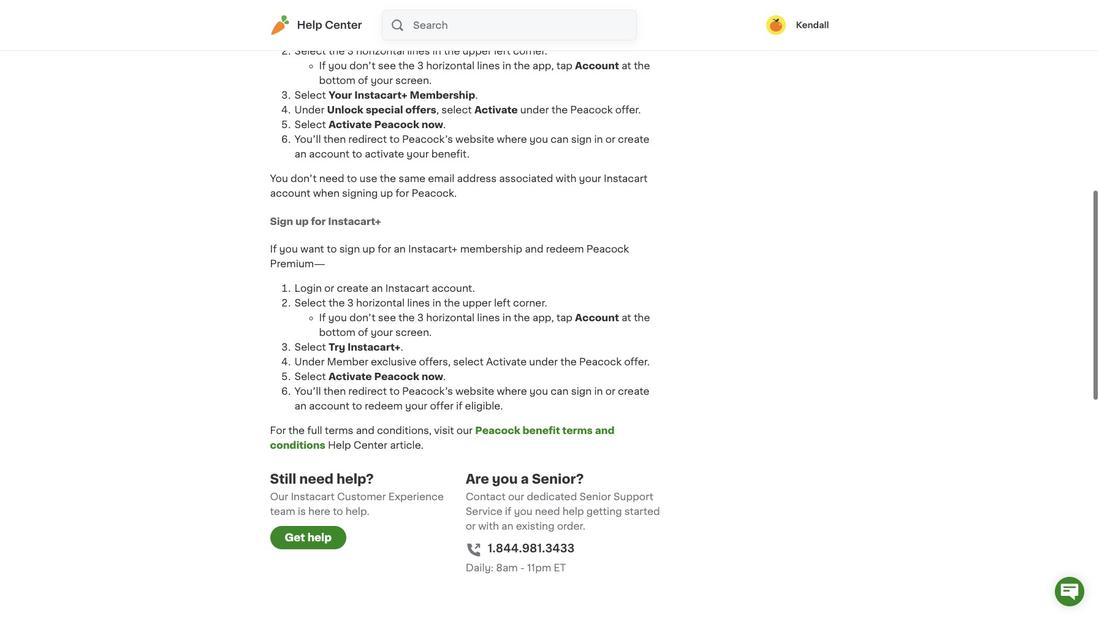 Task type: vqa. For each thing, say whether or not it's contained in the screenshot.
Join at the top left
no



Task type: locate. For each thing, give the bounding box(es) containing it.
your
[[313, 7, 336, 17], [535, 7, 557, 17], [340, 31, 362, 41], [371, 76, 393, 85], [407, 149, 429, 159], [579, 174, 602, 184], [371, 327, 393, 337], [405, 401, 428, 411]]

then down "member"
[[324, 386, 346, 396]]

for inside you don't need to use the same email address associated with your instacart account when signing up for peacock.
[[396, 188, 409, 198]]

peacock's inside select your instacart+ membership . under unlock special offers , select activate under the peacock offer. select activate peacock now . you'll then redirect to peacock's website where you can sign in or create an account to activate your benefit.
[[402, 134, 453, 144]]

activate up log
[[270, 7, 311, 17]]

1 vertical spatial of
[[358, 327, 368, 337]]

1 under from the top
[[295, 105, 325, 115]]

2 redirect from the top
[[349, 386, 387, 396]]

2 horizontal spatial and
[[595, 426, 615, 435]]

2 vertical spatial for
[[378, 244, 392, 254]]

up up login or create an instacart account. at the left top of page
[[363, 244, 375, 254]]

1 terms from the left
[[325, 426, 354, 435]]

account down you
[[270, 188, 311, 198]]

use
[[360, 174, 378, 184]]

under left unlock
[[295, 105, 325, 115]]

0 vertical spatial where
[[497, 134, 527, 144]]

log in to your instacart account.
[[295, 31, 454, 41]]

to
[[327, 31, 337, 41], [390, 134, 400, 144], [352, 149, 362, 159], [347, 174, 357, 184], [327, 244, 337, 254], [390, 386, 400, 396], [352, 401, 362, 411], [333, 507, 343, 516]]

website inside select your instacart+ membership . under unlock special offers , select activate under the peacock offer. select activate peacock now . you'll then redirect to peacock's website where you can sign in or create an account to activate your benefit.
[[456, 134, 495, 144]]

horizontal
[[356, 46, 405, 56], [426, 61, 475, 71], [356, 298, 405, 308], [426, 313, 475, 323]]

activate down "member"
[[329, 372, 372, 381]]

then inside select try instacart+ . under member exclusive offers, select activate under the peacock offer. select activate peacock now . you'll then redirect to peacock's website where you can sign in or create an account to redeem your offer if eligible.
[[324, 386, 346, 396]]

0 vertical spatial under
[[295, 105, 325, 115]]

1 horizontal spatial up
[[363, 244, 375, 254]]

if down login
[[319, 313, 326, 323]]

1 vertical spatial corner.
[[513, 298, 548, 308]]

if inside select try instacart+ . under member exclusive offers, select activate under the peacock offer. select activate peacock now . you'll then redirect to peacock's website where you can sign in or create an account to redeem your offer if eligible.
[[456, 401, 463, 411]]

up right signing
[[381, 188, 393, 198]]

.
[[476, 90, 478, 100], [444, 120, 446, 130], [401, 342, 403, 352], [444, 372, 446, 381]]

website up benefit.
[[456, 134, 495, 144]]

at the bottom of your screen. up membership at top
[[319, 61, 651, 85]]

if inside if you want to sign up for an instacart+ membership and redeem peacock premium—
[[270, 244, 277, 254]]

select the 3 horizontal lines in the upper left corner. for .
[[295, 298, 548, 308]]

1 vertical spatial app,
[[533, 313, 554, 323]]

the inside select try instacart+ . under member exclusive offers, select activate under the peacock offer. select activate peacock now . you'll then redirect to peacock's website where you can sign in or create an account to redeem your offer if eligible.
[[561, 357, 577, 367]]

and
[[525, 244, 544, 254], [356, 426, 375, 435], [595, 426, 615, 435]]

when
[[313, 188, 340, 198]]

if
[[319, 61, 326, 71], [270, 244, 277, 254], [319, 313, 326, 323]]

1 horizontal spatial if
[[505, 507, 512, 516]]

1 vertical spatial if
[[270, 244, 277, 254]]

help center link
[[270, 15, 362, 35]]

1 horizontal spatial help
[[563, 507, 584, 516]]

2 app, from the top
[[533, 313, 554, 323]]

0 vertical spatial see
[[378, 61, 396, 71]]

bottom up "try"
[[319, 327, 356, 337]]

you'll
[[295, 134, 321, 144], [295, 386, 321, 396]]

peacock's
[[402, 134, 453, 144], [402, 386, 453, 396]]

the inside you don't need to use the same email address associated with your instacart account when signing up for peacock.
[[380, 174, 396, 184]]

0 vertical spatial of
[[358, 76, 368, 85]]

0 vertical spatial left
[[494, 46, 511, 56]]

to left use
[[347, 174, 357, 184]]

at the bottom of your screen.
[[319, 61, 651, 85], [319, 313, 651, 337]]

1 vertical spatial don't
[[291, 174, 317, 184]]

help center
[[297, 20, 362, 30]]

0 vertical spatial for
[[396, 188, 409, 198]]

redirect up the activate
[[349, 134, 387, 144]]

0 horizontal spatial if
[[456, 401, 463, 411]]

to inside if you want to sign up for an instacart+ membership and redeem peacock premium—
[[327, 244, 337, 254]]

1 left from the top
[[494, 46, 511, 56]]

1 vertical spatial help
[[308, 533, 332, 543]]

address
[[457, 174, 497, 184]]

terms
[[325, 426, 354, 435], [563, 426, 593, 435]]

1 vertical spatial peacock's
[[402, 386, 453, 396]]

offer. inside select try instacart+ . under member exclusive offers, select activate under the peacock offer. select activate peacock now . you'll then redirect to peacock's website where you can sign in or create an account to redeem your offer if eligible.
[[625, 357, 650, 367]]

you'll inside select your instacart+ membership . under unlock special offers , select activate under the peacock offer. select activate peacock now . you'll then redirect to peacock's website where you can sign in or create an account to activate your benefit.
[[295, 134, 321, 144]]

if you don't see the 3 horizontal lines in the app, tap account
[[319, 61, 619, 71], [319, 313, 619, 323]]

1 vertical spatial under
[[295, 357, 325, 367]]

0 horizontal spatial and
[[356, 426, 375, 435]]

1 website from the top
[[456, 134, 495, 144]]

0 vertical spatial up
[[381, 188, 393, 198]]

1 vertical spatial see
[[378, 313, 396, 323]]

screen. up the offers
[[396, 76, 432, 85]]

0 vertical spatial now
[[422, 120, 444, 130]]

1 at the bottom of your screen. from the top
[[319, 61, 651, 85]]

website up "eligible."
[[456, 386, 495, 396]]

1 horizontal spatial for
[[378, 244, 392, 254]]

where up associated
[[497, 134, 527, 144]]

1 horizontal spatial redeem
[[546, 244, 584, 254]]

now down offers,
[[422, 372, 444, 381]]

1 if you don't see the 3 horizontal lines in the app, tap account from the top
[[319, 61, 619, 71]]

see down the log in to your instacart account.
[[378, 61, 396, 71]]

2 vertical spatial account
[[309, 401, 350, 411]]

2 corner. from the top
[[513, 298, 548, 308]]

et
[[554, 563, 566, 573]]

of up "member"
[[358, 327, 368, 337]]

if for log
[[319, 61, 326, 71]]

peacock inside if you want to sign up for an instacart+ membership and redeem peacock premium—
[[587, 244, 629, 254]]

see down login or create an instacart account. at the left top of page
[[378, 313, 396, 323]]

1 vertical spatial our
[[509, 492, 525, 502]]

select right the ,
[[442, 105, 472, 115]]

kendall link
[[767, 15, 830, 35]]

account. for log in to your instacart account.
[[411, 31, 454, 41]]

center down for the full terms and conditions, visit our
[[354, 440, 388, 450]]

0 horizontal spatial our
[[457, 426, 473, 435]]

1 peacock's from the top
[[402, 134, 453, 144]]

your
[[329, 90, 352, 100]]

signing
[[342, 188, 378, 198]]

1 vertical spatial can
[[551, 386, 569, 396]]

then inside select your instacart+ membership . under unlock special offers , select activate under the peacock offer. select activate peacock now . you'll then redirect to peacock's website where you can sign in or create an account to activate your benefit.
[[324, 134, 346, 144]]

in
[[316, 31, 325, 41], [433, 46, 442, 56], [503, 61, 512, 71], [595, 134, 603, 144], [433, 298, 442, 308], [503, 313, 512, 323], [595, 386, 603, 396]]

is
[[298, 507, 306, 516]]

1 vertical spatial sign
[[340, 244, 360, 254]]

0 vertical spatial peacock's
[[402, 134, 453, 144]]

to up for the full terms and conditions, visit our
[[352, 401, 362, 411]]

can inside select your instacart+ membership . under unlock special offers , select activate under the peacock offer. select activate peacock now . you'll then redirect to peacock's website where you can sign in or create an account to activate your benefit.
[[551, 134, 569, 144]]

select right offers,
[[454, 357, 484, 367]]

1 vertical spatial you'll
[[295, 386, 321, 396]]

2 at the bottom of your screen. from the top
[[319, 313, 651, 337]]

you left a
[[492, 473, 518, 486]]

if right offer on the left bottom of the page
[[456, 401, 463, 411]]

1 vertical spatial up
[[296, 216, 309, 226]]

you inside select try instacart+ . under member exclusive offers, select activate under the peacock offer. select activate peacock now . you'll then redirect to peacock's website where you can sign in or create an account to redeem your offer if eligible.
[[530, 386, 548, 396]]

customer
[[337, 492, 386, 502]]

0 horizontal spatial help
[[308, 533, 332, 543]]

upper down activate your peacock premium subscription through your instacart account—
[[463, 46, 492, 56]]

terms right full
[[325, 426, 354, 435]]

an inside select try instacart+ . under member exclusive offers, select activate under the peacock offer. select activate peacock now . you'll then redirect to peacock's website where you can sign in or create an account to redeem your offer if eligible.
[[295, 401, 307, 411]]

0 vertical spatial create
[[618, 134, 650, 144]]

1 app, from the top
[[533, 61, 554, 71]]

instacart image
[[270, 15, 290, 35]]

instacart+
[[355, 90, 408, 100], [328, 216, 381, 226], [408, 244, 458, 254], [348, 342, 401, 352]]

1 where from the top
[[497, 134, 527, 144]]

2 now from the top
[[422, 372, 444, 381]]

in inside select your instacart+ membership . under unlock special offers , select activate under the peacock offer. select activate peacock now . you'll then redirect to peacock's website where you can sign in or create an account to activate your benefit.
[[595, 134, 603, 144]]

select the 3 horizontal lines in the upper left corner. down login or create an instacart account. at the left top of page
[[295, 298, 548, 308]]

login or create an instacart account.
[[295, 283, 475, 293]]

2 horizontal spatial up
[[381, 188, 393, 198]]

need down dedicated
[[535, 507, 560, 516]]

with right associated
[[556, 174, 577, 184]]

sign inside select try instacart+ . under member exclusive offers, select activate under the peacock offer. select activate peacock now . you'll then redirect to peacock's website where you can sign in or create an account to redeem your offer if eligible.
[[572, 386, 592, 396]]

1 at from the top
[[622, 61, 632, 71]]

you inside select your instacart+ membership . under unlock special offers , select activate under the peacock offer. select activate peacock now . you'll then redirect to peacock's website where you can sign in or create an account to activate your benefit.
[[530, 134, 548, 144]]

help up order.
[[563, 507, 584, 516]]

sign inside select your instacart+ membership . under unlock special offers , select activate under the peacock offer. select activate peacock now . you'll then redirect to peacock's website where you can sign in or create an account to activate your benefit.
[[572, 134, 592, 144]]

2 screen. from the top
[[396, 327, 432, 337]]

redirect
[[349, 134, 387, 144], [349, 386, 387, 396]]

terms inside peacock benefit terms and conditions
[[563, 426, 593, 435]]

0 vertical spatial account
[[575, 61, 619, 71]]

select the 3 horizontal lines in the upper left corner. down premium
[[295, 46, 548, 56]]

select
[[295, 46, 326, 56], [295, 90, 326, 100], [295, 120, 326, 130], [295, 298, 326, 308], [295, 342, 326, 352], [295, 372, 326, 381]]

2 under from the top
[[295, 357, 325, 367]]

1 can from the top
[[551, 134, 569, 144]]

for
[[396, 188, 409, 198], [311, 216, 326, 226], [378, 244, 392, 254]]

account for the
[[575, 61, 619, 71]]

for inside if you want to sign up for an instacart+ membership and redeem peacock premium—
[[378, 244, 392, 254]]

account—
[[606, 7, 658, 17]]

2 tap from the top
[[557, 313, 573, 323]]

2 can from the top
[[551, 386, 569, 396]]

tap
[[557, 61, 573, 71], [557, 313, 573, 323]]

membership
[[410, 90, 476, 100]]

if up premium—
[[270, 244, 277, 254]]

account up when
[[309, 149, 350, 159]]

account. down premium
[[411, 31, 454, 41]]

where inside select your instacart+ membership . under unlock special offers , select activate under the peacock offer. select activate peacock now . you'll then redirect to peacock's website where you can sign in or create an account to activate your benefit.
[[497, 134, 527, 144]]

started
[[625, 507, 660, 516]]

2 bottom from the top
[[319, 327, 356, 337]]

account. for login or create an instacart account.
[[432, 283, 475, 293]]

unlock
[[327, 105, 364, 115]]

bottom for your
[[319, 76, 356, 85]]

0 vertical spatial help
[[563, 507, 584, 516]]

for the full terms and conditions, visit our
[[270, 426, 476, 435]]

you'll up when
[[295, 134, 321, 144]]

don't down login or create an instacart account. at the left top of page
[[350, 313, 376, 323]]

1 vertical spatial at
[[622, 313, 632, 323]]

don't for create
[[350, 313, 376, 323]]

an inside if you want to sign up for an instacart+ membership and redeem peacock premium—
[[394, 244, 406, 254]]

for
[[270, 426, 286, 435]]

1 horizontal spatial terms
[[563, 426, 593, 435]]

1 vertical spatial now
[[422, 372, 444, 381]]

1 vertical spatial need
[[300, 473, 334, 486]]

same
[[399, 174, 426, 184]]

1 corner. from the top
[[513, 46, 548, 56]]

see for your
[[378, 61, 396, 71]]

0 vertical spatial screen.
[[396, 76, 432, 85]]

0 vertical spatial website
[[456, 134, 495, 144]]

2 then from the top
[[324, 386, 346, 396]]

2 vertical spatial need
[[535, 507, 560, 516]]

help
[[563, 507, 584, 516], [308, 533, 332, 543]]

for down same
[[396, 188, 409, 198]]

0 vertical spatial need
[[320, 174, 345, 184]]

instacart+ down peacock.
[[408, 244, 458, 254]]

upper for login or create an instacart account.
[[463, 298, 492, 308]]

the inside select your instacart+ membership . under unlock special offers , select activate under the peacock offer. select activate peacock now . you'll then redirect to peacock's website where you can sign in or create an account to activate your benefit.
[[552, 105, 568, 115]]

lines down premium
[[407, 46, 430, 56]]

0 horizontal spatial with
[[479, 521, 499, 531]]

to inside you don't need to use the same email address associated with your instacart account when signing up for peacock.
[[347, 174, 357, 184]]

1 horizontal spatial help
[[328, 440, 351, 450]]

if
[[456, 401, 463, 411], [505, 507, 512, 516]]

can up associated
[[551, 134, 569, 144]]

0 vertical spatial you'll
[[295, 134, 321, 144]]

1 vertical spatial center
[[354, 440, 388, 450]]

lines
[[407, 46, 430, 56], [477, 61, 500, 71], [407, 298, 430, 308], [477, 313, 500, 323]]

left down membership
[[494, 298, 511, 308]]

bottom up your
[[319, 76, 356, 85]]

instacart for help?
[[291, 492, 335, 502]]

0 vertical spatial account.
[[411, 31, 454, 41]]

1 select from the top
[[295, 46, 326, 56]]

login
[[295, 283, 322, 293]]

1 bottom from the top
[[319, 76, 356, 85]]

can
[[551, 134, 569, 144], [551, 386, 569, 396]]

up
[[381, 188, 393, 198], [296, 216, 309, 226], [363, 244, 375, 254]]

contact
[[466, 492, 506, 502]]

horizontal up offers,
[[426, 313, 475, 323]]

left down search search box
[[494, 46, 511, 56]]

offers
[[406, 105, 437, 115]]

horizontal down the log in to your instacart account.
[[356, 46, 405, 56]]

our down a
[[509, 492, 525, 502]]

1 vertical spatial where
[[497, 386, 527, 396]]

of up unlock
[[358, 76, 368, 85]]

0 vertical spatial offer.
[[616, 105, 641, 115]]

our
[[457, 426, 473, 435], [509, 492, 525, 502]]

see for an
[[378, 313, 396, 323]]

1 horizontal spatial and
[[525, 244, 544, 254]]

0 vertical spatial bottom
[[319, 76, 356, 85]]

1 then from the top
[[324, 134, 346, 144]]

user avatar image
[[767, 15, 787, 35]]

help center article.
[[326, 440, 424, 450]]

select the 3 horizontal lines in the upper left corner.
[[295, 46, 548, 56], [295, 298, 548, 308]]

bottom
[[319, 76, 356, 85], [319, 327, 356, 337]]

0 vertical spatial at the bottom of your screen.
[[319, 61, 651, 85]]

account. down if you want to sign up for an instacart+ membership and redeem peacock premium—
[[432, 283, 475, 293]]

with down the service
[[479, 521, 499, 531]]

don't
[[350, 61, 376, 71], [291, 174, 317, 184], [350, 313, 376, 323]]

1 now from the top
[[422, 120, 444, 130]]

you up premium—
[[279, 244, 298, 254]]

need up when
[[320, 174, 345, 184]]

0 vertical spatial corner.
[[513, 46, 548, 56]]

account
[[309, 149, 350, 159], [270, 188, 311, 198], [309, 401, 350, 411]]

if down help center 'link'
[[319, 61, 326, 71]]

terms right benefit
[[563, 426, 593, 435]]

don't down the log in to your instacart account.
[[350, 61, 376, 71]]

1 redirect from the top
[[349, 134, 387, 144]]

under
[[295, 105, 325, 115], [295, 357, 325, 367]]

1 vertical spatial select
[[454, 357, 484, 367]]

0 vertical spatial don't
[[350, 61, 376, 71]]

redirect inside select try instacart+ . under member exclusive offers, select activate under the peacock offer. select activate peacock now . you'll then redirect to peacock's website where you can sign in or create an account to redeem your offer if eligible.
[[349, 386, 387, 396]]

0 horizontal spatial terms
[[325, 426, 354, 435]]

help inside button
[[308, 533, 332, 543]]

2 peacock's from the top
[[402, 386, 453, 396]]

account inside you don't need to use the same email address associated with your instacart account when signing up for peacock.
[[270, 188, 311, 198]]

2 horizontal spatial for
[[396, 188, 409, 198]]

0 vertical spatial account
[[309, 149, 350, 159]]

0 vertical spatial under
[[521, 105, 549, 115]]

order.
[[557, 521, 586, 531]]

get help button
[[270, 526, 347, 549]]

peacock's up benefit.
[[402, 134, 453, 144]]

instacart+ up 'special'
[[355, 90, 408, 100]]

help inside 'link'
[[297, 20, 323, 30]]

redeem
[[546, 244, 584, 254], [365, 401, 403, 411]]

you up benefit
[[530, 386, 548, 396]]

0 vertical spatial tap
[[557, 61, 573, 71]]

an
[[295, 149, 307, 159], [394, 244, 406, 254], [371, 283, 383, 293], [295, 401, 307, 411], [502, 521, 514, 531]]

get help
[[285, 533, 332, 543]]

can up benefit
[[551, 386, 569, 396]]

left for log in to your instacart account.
[[494, 46, 511, 56]]

1 vertical spatial offer.
[[625, 357, 650, 367]]

to right here
[[333, 507, 343, 516]]

now down the ,
[[422, 120, 444, 130]]

under inside select your instacart+ membership . under unlock special offers , select activate under the peacock offer. select activate peacock now . you'll then redirect to peacock's website where you can sign in or create an account to activate your benefit.
[[295, 105, 325, 115]]

need
[[320, 174, 345, 184], [300, 473, 334, 486], [535, 507, 560, 516]]

to up use
[[352, 149, 362, 159]]

center inside 'link'
[[325, 20, 362, 30]]

3
[[348, 46, 354, 56], [418, 61, 424, 71], [348, 298, 354, 308], [418, 313, 424, 323]]

under inside select your instacart+ membership . under unlock special offers , select activate under the peacock offer. select activate peacock now . you'll then redirect to peacock's website where you can sign in or create an account to activate your benefit.
[[521, 105, 549, 115]]

0 vertical spatial can
[[551, 134, 569, 144]]

2 at from the top
[[622, 313, 632, 323]]

2 select from the top
[[295, 90, 326, 100]]

up right "sign" at the top
[[296, 216, 309, 226]]

for up want
[[311, 216, 326, 226]]

0 horizontal spatial redeem
[[365, 401, 403, 411]]

0 vertical spatial select
[[442, 105, 472, 115]]

2 left from the top
[[494, 298, 511, 308]]

you up associated
[[530, 134, 548, 144]]

0 vertical spatial app,
[[533, 61, 554, 71]]

you
[[329, 61, 347, 71], [530, 134, 548, 144], [279, 244, 298, 254], [329, 313, 347, 323], [530, 386, 548, 396], [492, 473, 518, 486], [514, 507, 533, 516]]

1 vertical spatial account
[[270, 188, 311, 198]]

instacart+ inside select your instacart+ membership . under unlock special offers , select activate under the peacock offer. select activate peacock now . you'll then redirect to peacock's website where you can sign in or create an account to activate your benefit.
[[355, 90, 408, 100]]

8am
[[496, 563, 518, 573]]

under inside select try instacart+ . under member exclusive offers, select activate under the peacock offer. select activate peacock now . you'll then redirect to peacock's website where you can sign in or create an account to redeem your offer if eligible.
[[295, 357, 325, 367]]

if you don't see the 3 horizontal lines in the app, tap account for login or create an instacart account.
[[319, 313, 619, 323]]

upper down if you want to sign up for an instacart+ membership and redeem peacock premium—
[[463, 298, 492, 308]]

1 screen. from the top
[[396, 76, 432, 85]]

help?
[[337, 473, 374, 486]]

activate
[[270, 7, 311, 17], [475, 105, 518, 115], [329, 120, 372, 130], [486, 357, 527, 367], [329, 372, 372, 381]]

if you don't see the 3 horizontal lines in the app, tap account up offers,
[[319, 313, 619, 323]]

0 vertical spatial then
[[324, 134, 346, 144]]

0 vertical spatial sign
[[572, 134, 592, 144]]

2 vertical spatial if
[[319, 313, 326, 323]]

website inside select try instacart+ . under member exclusive offers, select activate under the peacock offer. select activate peacock now . you'll then redirect to peacock's website where you can sign in or create an account to redeem your offer if eligible.
[[456, 386, 495, 396]]

an inside are you a senior? contact our dedicated senior support service if you need help getting started or with an existing order.
[[502, 521, 514, 531]]

center for help center article.
[[354, 440, 388, 450]]

1 vertical spatial redirect
[[349, 386, 387, 396]]

0 vertical spatial if
[[456, 401, 463, 411]]

with
[[556, 174, 577, 184], [479, 521, 499, 531]]

you'll up full
[[295, 386, 321, 396]]

1 account from the top
[[575, 61, 619, 71]]

instacart inside still need help? our instacart customer experience team is here to help.
[[291, 492, 335, 502]]

2 see from the top
[[378, 313, 396, 323]]

1 vertical spatial account
[[575, 313, 619, 323]]

help up log
[[297, 20, 323, 30]]

2 terms from the left
[[563, 426, 593, 435]]

if for login
[[319, 313, 326, 323]]

0 vertical spatial redeem
[[546, 244, 584, 254]]

2 select the 3 horizontal lines in the upper left corner. from the top
[[295, 298, 548, 308]]

need up here
[[300, 473, 334, 486]]

2 vertical spatial don't
[[350, 313, 376, 323]]

tap for peacock
[[557, 313, 573, 323]]

1 vertical spatial at the bottom of your screen.
[[319, 313, 651, 337]]

don't for to
[[350, 61, 376, 71]]

1 upper from the top
[[463, 46, 492, 56]]

under inside select try instacart+ . under member exclusive offers, select activate under the peacock offer. select activate peacock now . you'll then redirect to peacock's website where you can sign in or create an account to redeem your offer if eligible.
[[530, 357, 558, 367]]

select the 3 horizontal lines in the upper left corner. for membership
[[295, 46, 548, 56]]

1 vertical spatial for
[[311, 216, 326, 226]]

0 horizontal spatial for
[[311, 216, 326, 226]]

and inside peacock benefit terms and conditions
[[595, 426, 615, 435]]

2 vertical spatial create
[[618, 386, 650, 396]]

of for your
[[358, 76, 368, 85]]

1 of from the top
[[358, 76, 368, 85]]

0 horizontal spatial help
[[297, 20, 323, 30]]

1 horizontal spatial our
[[509, 492, 525, 502]]

center up the log in to your instacart account.
[[325, 20, 362, 30]]

then down unlock
[[324, 134, 346, 144]]

2 you'll from the top
[[295, 386, 321, 396]]

1 vertical spatial upper
[[463, 298, 492, 308]]

redeem inside select try instacart+ . under member exclusive offers, select activate under the peacock offer. select activate peacock now . you'll then redirect to peacock's website where you can sign in or create an account to redeem your offer if eligible.
[[365, 401, 403, 411]]

offers,
[[419, 357, 451, 367]]

at the bottom of your screen. up select try instacart+ . under member exclusive offers, select activate under the peacock offer. select activate peacock now . you'll then redirect to peacock's website where you can sign in or create an account to redeem your offer if eligible.
[[319, 313, 651, 337]]

don't right you
[[291, 174, 317, 184]]

1 see from the top
[[378, 61, 396, 71]]

app,
[[533, 61, 554, 71], [533, 313, 554, 323]]

0 vertical spatial if you don't see the 3 horizontal lines in the app, tap account
[[319, 61, 619, 71]]

1 vertical spatial account.
[[432, 283, 475, 293]]

instacart
[[560, 7, 604, 17], [365, 31, 408, 41], [604, 174, 648, 184], [386, 283, 430, 293], [291, 492, 335, 502]]

2 website from the top
[[456, 386, 495, 396]]

team
[[270, 507, 295, 516]]

under left "member"
[[295, 357, 325, 367]]

0 vertical spatial center
[[325, 20, 362, 30]]

lines up select try instacart+ . under member exclusive offers, select activate under the peacock offer. select activate peacock now . you'll then redirect to peacock's website where you can sign in or create an account to redeem your offer if eligible.
[[477, 313, 500, 323]]

an inside select your instacart+ membership . under unlock special offers , select activate under the peacock offer. select activate peacock now . you'll then redirect to peacock's website where you can sign in or create an account to activate your benefit.
[[295, 149, 307, 159]]

redirect down "member"
[[349, 386, 387, 396]]

1 vertical spatial create
[[337, 283, 369, 293]]

2 account from the top
[[575, 313, 619, 323]]

2 if you don't see the 3 horizontal lines in the app, tap account from the top
[[319, 313, 619, 323]]

0 vertical spatial select the 3 horizontal lines in the upper left corner.
[[295, 46, 548, 56]]

our right visit
[[457, 426, 473, 435]]

corner.
[[513, 46, 548, 56], [513, 298, 548, 308]]

1 vertical spatial select the 3 horizontal lines in the upper left corner.
[[295, 298, 548, 308]]

where up "eligible."
[[497, 386, 527, 396]]

are you a senior? contact our dedicated senior support service if you need help getting started or with an existing order.
[[466, 473, 660, 531]]

at the bottom of your screen. for log in to your instacart account.
[[319, 61, 651, 85]]

2 where from the top
[[497, 386, 527, 396]]

now
[[422, 120, 444, 130], [422, 372, 444, 381]]

2 upper from the top
[[463, 298, 492, 308]]

1 you'll from the top
[[295, 134, 321, 144]]

or inside select your instacart+ membership . under unlock special offers , select activate under the peacock offer. select activate peacock now . you'll then redirect to peacock's website where you can sign in or create an account to activate your benefit.
[[606, 134, 616, 144]]

1 select the 3 horizontal lines in the upper left corner. from the top
[[295, 46, 548, 56]]

need inside still need help? our instacart customer experience team is here to help.
[[300, 473, 334, 486]]

0 vertical spatial redirect
[[349, 134, 387, 144]]

instacart+ up the exclusive
[[348, 342, 401, 352]]

if you don't see the 3 horizontal lines in the app, tap account up membership at top
[[319, 61, 619, 71]]

help down for the full terms and conditions, visit our
[[328, 440, 351, 450]]

for up login or create an instacart account. at the left top of page
[[378, 244, 392, 254]]

1 vertical spatial if
[[505, 507, 512, 516]]

1 vertical spatial redeem
[[365, 401, 403, 411]]

2 of from the top
[[358, 327, 368, 337]]

1 vertical spatial then
[[324, 386, 346, 396]]

help right 'get'
[[308, 533, 332, 543]]

0 vertical spatial upper
[[463, 46, 492, 56]]

1 tap from the top
[[557, 61, 573, 71]]

2 vertical spatial up
[[363, 244, 375, 254]]

screen. up the exclusive
[[396, 327, 432, 337]]

0 vertical spatial at
[[622, 61, 632, 71]]

account up full
[[309, 401, 350, 411]]



Task type: describe. For each thing, give the bounding box(es) containing it.
account inside select your instacart+ membership . under unlock special offers , select activate under the peacock offer. select activate peacock now . you'll then redirect to peacock's website where you can sign in or create an account to activate your benefit.
[[309, 149, 350, 159]]

activate
[[365, 149, 404, 159]]

select inside select your instacart+ membership . under unlock special offers , select activate under the peacock offer. select activate peacock now . you'll then redirect to peacock's website where you can sign in or create an account to activate your benefit.
[[442, 105, 472, 115]]

sign
[[270, 216, 293, 226]]

you
[[270, 174, 288, 184]]

activate up "eligible."
[[486, 357, 527, 367]]

redeem inside if you want to sign up for an instacart+ membership and redeem peacock premium—
[[546, 244, 584, 254]]

of for try
[[358, 327, 368, 337]]

daily: 8am - 11pm et
[[466, 563, 566, 573]]

full
[[307, 426, 323, 435]]

instacart+ inside if you want to sign up for an instacart+ membership and redeem peacock premium—
[[408, 244, 458, 254]]

don't inside you don't need to use the same email address associated with your instacart account when signing up for peacock.
[[291, 174, 317, 184]]

left for login or create an instacart account.
[[494, 298, 511, 308]]

instacart+ inside select try instacart+ . under member exclusive offers, select activate under the peacock offer. select activate peacock now . you'll then redirect to peacock's website where you can sign in or create an account to redeem your offer if eligible.
[[348, 342, 401, 352]]

senior
[[580, 492, 611, 502]]

11pm
[[528, 563, 552, 573]]

still need help? our instacart customer experience team is here to help.
[[270, 473, 444, 516]]

lines down search search box
[[477, 61, 500, 71]]

center for help center
[[325, 20, 362, 30]]

up inside if you want to sign up for an instacart+ membership and redeem peacock premium—
[[363, 244, 375, 254]]

Search search field
[[412, 10, 636, 40]]

screen. for membership
[[396, 76, 432, 85]]

in inside select try instacart+ . under member exclusive offers, select activate under the peacock offer. select activate peacock now . you'll then redirect to peacock's website where you can sign in or create an account to redeem your offer if eligible.
[[595, 386, 603, 396]]

instacart+ down signing
[[328, 216, 381, 226]]

to down help center
[[327, 31, 337, 41]]

horizontal up membership at top
[[426, 61, 475, 71]]

are
[[466, 473, 489, 486]]

4 select from the top
[[295, 298, 326, 308]]

experience
[[389, 492, 444, 502]]

up inside you don't need to use the same email address associated with your instacart account when signing up for peacock.
[[381, 188, 393, 198]]

need inside you don't need to use the same email address associated with your instacart account when signing up for peacock.
[[320, 174, 345, 184]]

activate down membership at top
[[475, 105, 518, 115]]

article.
[[390, 440, 424, 450]]

your inside select try instacart+ . under member exclusive offers, select activate under the peacock offer. select activate peacock now . you'll then redirect to peacock's website where you can sign in or create an account to redeem your offer if eligible.
[[405, 401, 428, 411]]

benefit
[[523, 426, 560, 435]]

existing
[[516, 521, 555, 531]]

where inside select try instacart+ . under member exclusive offers, select activate under the peacock offer. select activate peacock now . you'll then redirect to peacock's website where you can sign in or create an account to redeem your offer if eligible.
[[497, 386, 527, 396]]

you up existing
[[514, 507, 533, 516]]

membership
[[460, 244, 523, 254]]

peacock.
[[412, 188, 457, 198]]

visit
[[434, 426, 454, 435]]

instacart for create
[[386, 283, 430, 293]]

here
[[309, 507, 331, 516]]

you up "try"
[[329, 313, 347, 323]]

activate your peacock premium subscription through your instacart account—
[[270, 7, 658, 17]]

now inside select try instacart+ . under member exclusive offers, select activate under the peacock offer. select activate peacock now . you'll then redirect to peacock's website where you can sign in or create an account to redeem your offer if eligible.
[[422, 372, 444, 381]]

instacart for to
[[365, 31, 408, 41]]

can inside select try instacart+ . under member exclusive offers, select activate under the peacock offer. select activate peacock now . you'll then redirect to peacock's website where you can sign in or create an account to redeem your offer if eligible.
[[551, 386, 569, 396]]

try
[[329, 342, 346, 352]]

special
[[366, 105, 403, 115]]

get
[[285, 533, 305, 543]]

still
[[270, 473, 297, 486]]

redirect inside select your instacart+ membership . under unlock special offers , select activate under the peacock offer. select activate peacock now . you'll then redirect to peacock's website where you can sign in or create an account to activate your benefit.
[[349, 134, 387, 144]]

with inside you don't need to use the same email address associated with your instacart account when signing up for peacock.
[[556, 174, 577, 184]]

a
[[521, 473, 529, 486]]

need inside are you a senior? contact our dedicated senior support service if you need help getting started or with an existing order.
[[535, 507, 560, 516]]

-
[[521, 563, 525, 573]]

at for select your instacart+ membership . under unlock special offers , select activate under the peacock offer. select activate peacock now . you'll then redirect to peacock's website where you can sign in or create an account to activate your benefit.
[[622, 61, 632, 71]]

kendall
[[796, 21, 830, 29]]

to down the exclusive
[[390, 386, 400, 396]]

log
[[295, 31, 313, 41]]

tap for under
[[557, 61, 573, 71]]

select try instacart+ . under member exclusive offers, select activate under the peacock offer. select activate peacock now . you'll then redirect to peacock's website where you can sign in or create an account to redeem your offer if eligible.
[[295, 342, 650, 411]]

create inside select your instacart+ membership . under unlock special offers , select activate under the peacock offer. select activate peacock now . you'll then redirect to peacock's website where you can sign in or create an account to activate your benefit.
[[618, 134, 650, 144]]

peacock benefit terms and conditions link
[[270, 426, 615, 450]]

our inside are you a senior? contact our dedicated senior support service if you need help getting started or with an existing order.
[[509, 492, 525, 502]]

if you want to sign up for an instacart+ membership and redeem peacock premium—
[[270, 244, 629, 269]]

conditions
[[270, 440, 326, 450]]

upper for log in to your instacart account.
[[463, 46, 492, 56]]

at the bottom of your screen. for login or create an instacart account.
[[319, 313, 651, 337]]

1.844.981.3433 link
[[488, 541, 575, 558]]

getting
[[587, 507, 622, 516]]

activate down unlock
[[329, 120, 372, 130]]

if you don't see the 3 horizontal lines in the app, tap account for log in to your instacart account.
[[319, 61, 619, 71]]

screen. for .
[[396, 327, 432, 337]]

sign up for instacart+
[[270, 216, 381, 226]]

premium—
[[270, 259, 325, 269]]

you'll inside select try instacart+ . under member exclusive offers, select activate under the peacock offer. select activate peacock now . you'll then redirect to peacock's website where you can sign in or create an account to redeem your offer if eligible.
[[295, 386, 321, 396]]

subscription
[[430, 7, 491, 17]]

peacock's inside select try instacart+ . under member exclusive offers, select activate under the peacock offer. select activate peacock now . you'll then redirect to peacock's website where you can sign in or create an account to redeem your offer if eligible.
[[402, 386, 453, 396]]

app, for activate
[[533, 61, 554, 71]]

1.844.981.3433
[[488, 544, 575, 555]]

service
[[466, 507, 503, 516]]

instacart inside you don't need to use the same email address associated with your instacart account when signing up for peacock.
[[604, 174, 648, 184]]

conditions,
[[377, 426, 432, 435]]

help inside are you a senior? contact our dedicated senior support service if you need help getting started or with an existing order.
[[563, 507, 584, 516]]

account inside select try instacart+ . under member exclusive offers, select activate under the peacock offer. select activate peacock now . you'll then redirect to peacock's website where you can sign in or create an account to redeem your offer if eligible.
[[309, 401, 350, 411]]

or inside are you a senior? contact our dedicated senior support service if you need help getting started or with an existing order.
[[466, 521, 476, 531]]

5 select from the top
[[295, 342, 326, 352]]

exclusive
[[371, 357, 417, 367]]

help for help center
[[297, 20, 323, 30]]

our
[[270, 492, 289, 502]]

support
[[614, 492, 654, 502]]

now inside select your instacart+ membership . under unlock special offers , select activate under the peacock offer. select activate peacock now . you'll then redirect to peacock's website where you can sign in or create an account to activate your benefit.
[[422, 120, 444, 130]]

dedicated
[[527, 492, 577, 502]]

associated
[[499, 174, 554, 184]]

or inside select try instacart+ . under member exclusive offers, select activate under the peacock offer. select activate peacock now . you'll then redirect to peacock's website where you can sign in or create an account to redeem your offer if eligible.
[[606, 386, 616, 396]]

select your instacart+ membership . under unlock special offers , select activate under the peacock offer. select activate peacock now . you'll then redirect to peacock's website where you can sign in or create an account to activate your benefit.
[[295, 90, 650, 159]]

you don't need to use the same email address associated with your instacart account when signing up for peacock.
[[270, 174, 648, 198]]

to up the activate
[[390, 134, 400, 144]]

corner. for activate
[[513, 46, 548, 56]]

through
[[494, 7, 532, 17]]

sign inside if you want to sign up for an instacart+ membership and redeem peacock premium—
[[340, 244, 360, 254]]

app, for the
[[533, 313, 554, 323]]

,
[[437, 105, 439, 115]]

you inside if you want to sign up for an instacart+ membership and redeem peacock premium—
[[279, 244, 298, 254]]

your inside select your instacart+ membership . under unlock special offers , select activate under the peacock offer. select activate peacock now . you'll then redirect to peacock's website where you can sign in or create an account to activate your benefit.
[[407, 149, 429, 159]]

with inside are you a senior? contact our dedicated senior support service if you need help getting started or with an existing order.
[[479, 521, 499, 531]]

help for help center article.
[[328, 440, 351, 450]]

3 select from the top
[[295, 120, 326, 130]]

offer
[[430, 401, 454, 411]]

email
[[428, 174, 455, 184]]

bottom for try
[[319, 327, 356, 337]]

you up your
[[329, 61, 347, 71]]

corner. for the
[[513, 298, 548, 308]]

daily:
[[466, 563, 494, 573]]

benefit.
[[432, 149, 470, 159]]

lines down login or create an instacart account. at the left top of page
[[407, 298, 430, 308]]

senior?
[[532, 473, 584, 486]]

at for select try instacart+ . under member exclusive offers, select activate under the peacock offer. select activate peacock now . you'll then redirect to peacock's website where you can sign in or create an account to redeem your offer if eligible.
[[622, 313, 632, 323]]

member
[[327, 357, 369, 367]]

eligible.
[[465, 401, 503, 411]]

and inside if you want to sign up for an instacart+ membership and redeem peacock premium—
[[525, 244, 544, 254]]

horizontal down login or create an instacart account. at the left top of page
[[356, 298, 405, 308]]

help.
[[346, 507, 370, 516]]

account for offer.
[[575, 313, 619, 323]]

create inside select try instacart+ . under member exclusive offers, select activate under the peacock offer. select activate peacock now . you'll then redirect to peacock's website where you can sign in or create an account to redeem your offer if eligible.
[[618, 386, 650, 396]]

premium
[[383, 7, 427, 17]]

want
[[301, 244, 324, 254]]

peacock inside peacock benefit terms and conditions
[[476, 426, 521, 435]]

to inside still need help? our instacart customer experience team is here to help.
[[333, 507, 343, 516]]

your inside you don't need to use the same email address associated with your instacart account when signing up for peacock.
[[579, 174, 602, 184]]

offer. inside select your instacart+ membership . under unlock special offers , select activate under the peacock offer. select activate peacock now . you'll then redirect to peacock's website where you can sign in or create an account to activate your benefit.
[[616, 105, 641, 115]]

peacock benefit terms and conditions
[[270, 426, 615, 450]]

select inside select try instacart+ . under member exclusive offers, select activate under the peacock offer. select activate peacock now . you'll then redirect to peacock's website where you can sign in or create an account to redeem your offer if eligible.
[[454, 357, 484, 367]]

6 select from the top
[[295, 372, 326, 381]]

if inside are you a senior? contact our dedicated senior support service if you need help getting started or with an existing order.
[[505, 507, 512, 516]]

0 vertical spatial our
[[457, 426, 473, 435]]



